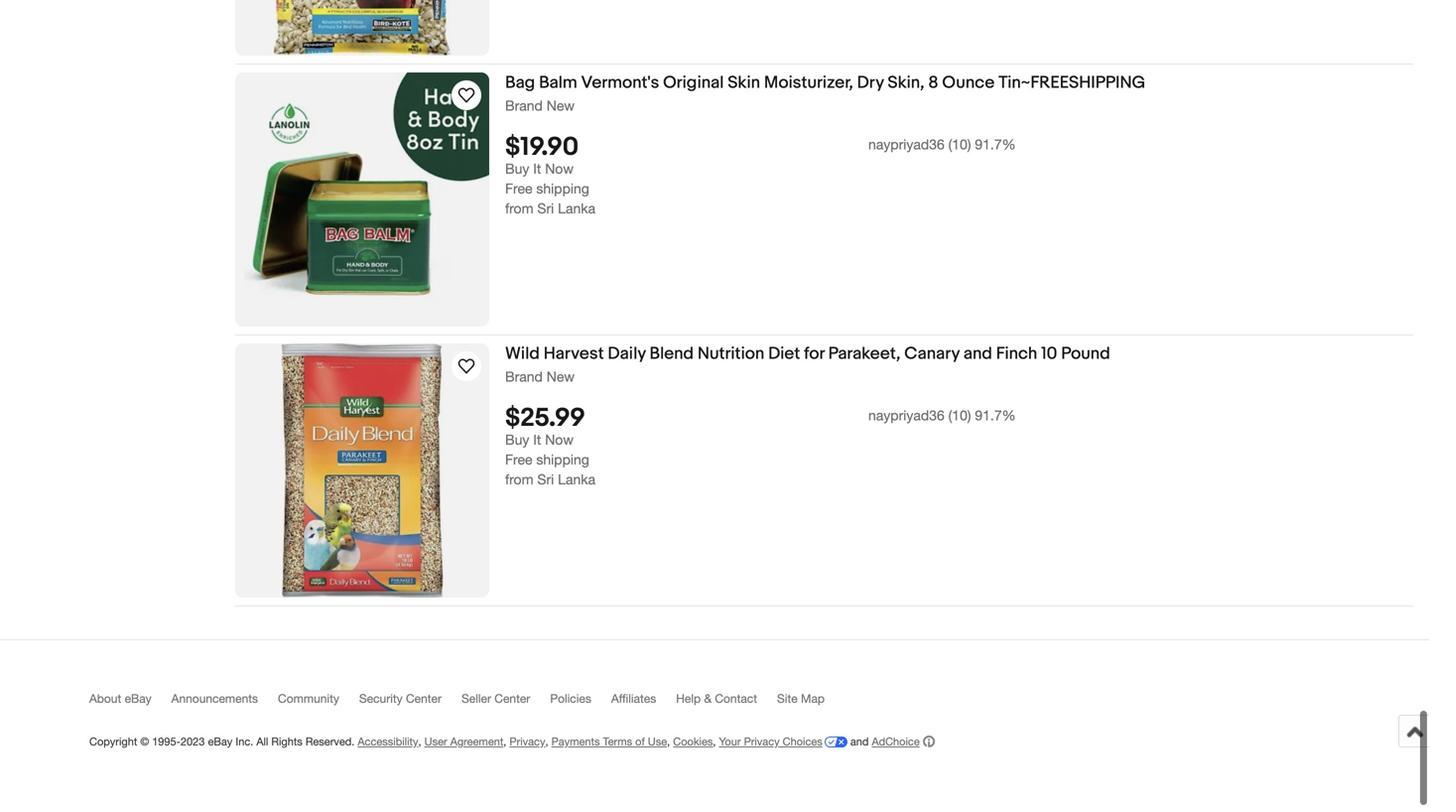 Task type: describe. For each thing, give the bounding box(es) containing it.
2 privacy from the left
[[744, 736, 780, 749]]

about ebay
[[89, 692, 152, 706]]

brand inside wild harvest daily blend nutrition diet for parakeet, canary and finch 10 pound brand new
[[505, 369, 543, 385]]

blend
[[650, 344, 694, 365]]

center for security center
[[406, 692, 442, 706]]

brand inside bag balm vermont's original skin moisturizer, dry skin, 8 ounce tin~freeshipping brand new
[[505, 98, 543, 114]]

shipping for $25.99
[[537, 452, 590, 468]]

user
[[425, 736, 447, 749]]

buy for $25.99
[[505, 432, 530, 449]]

site map link
[[778, 692, 845, 715]]

privacy link
[[510, 736, 546, 749]]

it for $25.99
[[534, 432, 541, 449]]

of
[[636, 736, 645, 749]]

now for $19.90
[[545, 161, 574, 177]]

watch wild harvest daily blend nutrition diet for parakeet, canary and finch 10 pound image
[[455, 355, 479, 379]]

2023
[[181, 736, 205, 749]]

payments terms of use link
[[552, 736, 667, 749]]

5 , from the left
[[713, 736, 716, 749]]

free for $19.90
[[505, 181, 533, 197]]

2 , from the left
[[504, 736, 507, 749]]

copyright
[[89, 736, 137, 749]]

now for $25.99
[[545, 432, 574, 449]]

naypriyad36 for $25.99
[[869, 408, 945, 424]]

$19.90
[[505, 133, 579, 164]]

nutrition
[[698, 344, 765, 365]]

wild harvest daily blend nutrition diet for parakeet, canary and finch 10 pound link
[[505, 344, 1414, 368]]

wild harvest daily blend nutrition diet for parakeet, canary and finch 10 pound brand new
[[505, 344, 1111, 385]]

skin,
[[888, 73, 925, 94]]

from for $19.90
[[505, 201, 534, 217]]

moisturizer,
[[764, 73, 854, 94]]

about
[[89, 692, 121, 706]]

site map
[[778, 692, 825, 706]]

1995-
[[152, 736, 181, 749]]

community link
[[278, 692, 359, 715]]

adchoice link
[[872, 736, 935, 749]]

copyright © 1995-2023 ebay inc. all rights reserved. accessibility , user agreement , privacy , payments terms of use , cookies , your privacy choices
[[89, 736, 823, 749]]

it for $19.90
[[534, 161, 541, 177]]

finch
[[997, 344, 1038, 365]]

(10) for $25.99
[[949, 408, 972, 424]]

parakeet,
[[829, 344, 901, 365]]

naypriyad36 (10) 91.7% buy it now free shipping from sri lanka for $25.99
[[505, 408, 1016, 488]]

&
[[704, 692, 712, 706]]

cookies link
[[674, 736, 713, 749]]

reserved.
[[306, 736, 355, 749]]

announcements link
[[171, 692, 278, 715]]

new inside bag balm vermont's original skin moisturizer, dry skin, 8 ounce tin~freeshipping brand new
[[547, 98, 575, 114]]

for
[[804, 344, 825, 365]]

from for $25.99
[[505, 472, 534, 488]]

shipping for $19.90
[[537, 181, 590, 197]]

harvest
[[544, 344, 604, 365]]

0 vertical spatial ebay
[[125, 692, 152, 706]]

wild
[[505, 344, 540, 365]]

seller center link
[[462, 692, 550, 715]]

sri for $25.99
[[538, 472, 554, 488]]

site
[[778, 692, 798, 706]]

1 horizontal spatial ebay
[[208, 736, 233, 749]]

bag balm vermont's original skin moisturizer, dry skin, 8 ounce tin~freeshipping brand new
[[505, 73, 1146, 114]]

daily
[[608, 344, 646, 365]]

naypriyad36 (10) 91.7% buy it now free shipping from sri lanka for $19.90
[[505, 137, 1016, 217]]

inc.
[[236, 736, 254, 749]]

(10) for $19.90
[[949, 137, 972, 153]]

4 , from the left
[[667, 736, 670, 749]]

policies
[[550, 692, 592, 706]]

skin
[[728, 73, 761, 94]]

bag
[[505, 73, 535, 94]]

$25.99
[[505, 404, 586, 435]]

©
[[140, 736, 149, 749]]

10
[[1042, 344, 1058, 365]]

sri for $19.90
[[538, 201, 554, 217]]

security center
[[359, 692, 442, 706]]

your privacy choices link
[[719, 736, 848, 749]]

rights
[[272, 736, 303, 749]]

help & contact
[[676, 692, 758, 706]]

bag balm vermont's original skin moisturizer, dry skin, 8 ounce tin~freeshipping image
[[235, 73, 490, 327]]

ounce
[[943, 73, 995, 94]]



Task type: vqa. For each thing, say whether or not it's contained in the screenshot.
convenience
no



Task type: locate. For each thing, give the bounding box(es) containing it.
lanka
[[558, 201, 596, 217], [558, 472, 596, 488]]

, left payments
[[546, 736, 549, 749]]

1 buy from the top
[[505, 161, 530, 177]]

pound
[[1062, 344, 1111, 365]]

choices
[[783, 736, 823, 749]]

wild harvest daily blend nutrition diet for parakeet, canary and finch 10 pound image
[[282, 344, 443, 598]]

2 91.7% from the top
[[975, 408, 1016, 424]]

center right seller
[[495, 692, 531, 706]]

0 vertical spatial now
[[545, 161, 574, 177]]

1 from from the top
[[505, 201, 534, 217]]

1 vertical spatial naypriyad36
[[869, 408, 945, 424]]

dry
[[858, 73, 884, 94]]

help
[[676, 692, 701, 706]]

1 vertical spatial naypriyad36 (10) 91.7% buy it now free shipping from sri lanka
[[505, 408, 1016, 488]]

bag balm vermont's original skin moisturizer, dry skin, 8 ounce tin~freeshipping heading
[[505, 73, 1146, 94]]

and adchoice
[[848, 736, 920, 749]]

0 vertical spatial it
[[534, 161, 541, 177]]

0 vertical spatial sri
[[538, 201, 554, 217]]

1 vertical spatial brand
[[505, 369, 543, 385]]

2 it from the top
[[534, 432, 541, 449]]

free
[[505, 181, 533, 197], [505, 452, 533, 468]]

2 center from the left
[[495, 692, 531, 706]]

wild harvest daily blend nutrition diet for parakeet, canary and finch 10 pound heading
[[505, 344, 1111, 365]]

0 vertical spatial lanka
[[558, 201, 596, 217]]

1 vertical spatial free
[[505, 452, 533, 468]]

91.7% for $25.99
[[975, 408, 1016, 424]]

buy
[[505, 161, 530, 177], [505, 432, 530, 449]]

and left finch
[[964, 344, 993, 365]]

, left 'your'
[[713, 736, 716, 749]]

new pennington select sunflower chips, wild bird food and seed, 5 lb. bag image
[[235, 0, 490, 56]]

user agreement link
[[425, 736, 504, 749]]

main content
[[235, 0, 1414, 624]]

shipping
[[537, 181, 590, 197], [537, 452, 590, 468]]

center for seller center
[[495, 692, 531, 706]]

about ebay link
[[89, 692, 171, 715]]

naypriyad36 (10) 91.7% buy it now free shipping from sri lanka down skin
[[505, 137, 1016, 217]]

sri
[[538, 201, 554, 217], [538, 472, 554, 488]]

payments
[[552, 736, 600, 749]]

0 horizontal spatial privacy
[[510, 736, 546, 749]]

0 vertical spatial and
[[964, 344, 993, 365]]

8
[[929, 73, 939, 94]]

1 brand from the top
[[505, 98, 543, 114]]

lanka down $25.99
[[558, 472, 596, 488]]

seller center
[[462, 692, 531, 706]]

2 (10) from the top
[[949, 408, 972, 424]]

lanka for $25.99
[[558, 472, 596, 488]]

1 (10) from the top
[[949, 137, 972, 153]]

naypriyad36 (10) 91.7% buy it now free shipping from sri lanka
[[505, 137, 1016, 217], [505, 408, 1016, 488]]

free down $25.99
[[505, 452, 533, 468]]

affiliates link
[[612, 692, 676, 715]]

from down $25.99
[[505, 472, 534, 488]]

1 , from the left
[[419, 736, 422, 749]]

0 vertical spatial shipping
[[537, 181, 590, 197]]

it down the bag
[[534, 161, 541, 177]]

1 vertical spatial new
[[547, 369, 575, 385]]

new inside wild harvest daily blend nutrition diet for parakeet, canary and finch 10 pound brand new
[[547, 369, 575, 385]]

and
[[964, 344, 993, 365], [851, 736, 869, 749]]

2 now from the top
[[545, 432, 574, 449]]

it
[[534, 161, 541, 177], [534, 432, 541, 449]]

brand down the bag
[[505, 98, 543, 114]]

privacy right 'your'
[[744, 736, 780, 749]]

1 naypriyad36 from the top
[[869, 137, 945, 153]]

center right security
[[406, 692, 442, 706]]

balm
[[539, 73, 578, 94]]

privacy
[[510, 736, 546, 749], [744, 736, 780, 749]]

0 vertical spatial new
[[547, 98, 575, 114]]

1 vertical spatial now
[[545, 432, 574, 449]]

security center link
[[359, 692, 462, 715]]

free down $19.90
[[505, 181, 533, 197]]

shipping down $25.99
[[537, 452, 590, 468]]

2 free from the top
[[505, 452, 533, 468]]

0 vertical spatial free
[[505, 181, 533, 197]]

2 from from the top
[[505, 472, 534, 488]]

buy for $19.90
[[505, 161, 530, 177]]

1 vertical spatial and
[[851, 736, 869, 749]]

, left the cookies
[[667, 736, 670, 749]]

it down wild
[[534, 432, 541, 449]]

1 sri from the top
[[538, 201, 554, 217]]

1 horizontal spatial center
[[495, 692, 531, 706]]

diet
[[769, 344, 801, 365]]

0 vertical spatial brand
[[505, 98, 543, 114]]

1 shipping from the top
[[537, 181, 590, 197]]

1 vertical spatial sri
[[538, 472, 554, 488]]

new down harvest
[[547, 369, 575, 385]]

ebay
[[125, 692, 152, 706], [208, 736, 233, 749]]

and inside wild harvest daily blend nutrition diet for parakeet, canary and finch 10 pound brand new
[[964, 344, 993, 365]]

2 sri from the top
[[538, 472, 554, 488]]

and left adchoice
[[851, 736, 869, 749]]

naypriyad36 down canary
[[869, 408, 945, 424]]

now down the "balm"
[[545, 161, 574, 177]]

naypriyad36 down "skin,"
[[869, 137, 945, 153]]

91.7%
[[975, 137, 1016, 153], [975, 408, 1016, 424]]

ebay right about
[[125, 692, 152, 706]]

contact
[[715, 692, 758, 706]]

free for $25.99
[[505, 452, 533, 468]]

2 lanka from the top
[[558, 472, 596, 488]]

0 horizontal spatial ebay
[[125, 692, 152, 706]]

,
[[419, 736, 422, 749], [504, 736, 507, 749], [546, 736, 549, 749], [667, 736, 670, 749], [713, 736, 716, 749]]

canary
[[905, 344, 960, 365]]

ebay left inc.
[[208, 736, 233, 749]]

1 vertical spatial 91.7%
[[975, 408, 1016, 424]]

cookies
[[674, 736, 713, 749]]

adchoice
[[872, 736, 920, 749]]

new down the "balm"
[[547, 98, 575, 114]]

(10)
[[949, 137, 972, 153], [949, 408, 972, 424]]

use
[[648, 736, 667, 749]]

0 horizontal spatial and
[[851, 736, 869, 749]]

0 vertical spatial naypriyad36
[[869, 137, 945, 153]]

naypriyad36 (10) 91.7% buy it now free shipping from sri lanka down wild harvest daily blend nutrition diet for parakeet, canary and finch 10 pound brand new
[[505, 408, 1016, 488]]

naypriyad36 for $19.90
[[869, 137, 945, 153]]

community
[[278, 692, 339, 706]]

map
[[801, 692, 825, 706]]

(10) down 'wild harvest daily blend nutrition diet for parakeet, canary and finch 10 pound' link
[[949, 408, 972, 424]]

seller
[[462, 692, 492, 706]]

all
[[257, 736, 268, 749]]

3 , from the left
[[546, 736, 549, 749]]

1 naypriyad36 (10) 91.7% buy it now free shipping from sri lanka from the top
[[505, 137, 1016, 217]]

1 vertical spatial (10)
[[949, 408, 972, 424]]

2 brand from the top
[[505, 369, 543, 385]]

1 vertical spatial shipping
[[537, 452, 590, 468]]

(10) down bag balm vermont's original skin moisturizer, dry skin, 8 ounce tin~freeshipping link on the top of page
[[949, 137, 972, 153]]

accessibility link
[[358, 736, 419, 749]]

your
[[719, 736, 741, 749]]

tin~freeshipping
[[999, 73, 1146, 94]]

91.7% down the ounce at right
[[975, 137, 1016, 153]]

2 naypriyad36 (10) 91.7% buy it now free shipping from sri lanka from the top
[[505, 408, 1016, 488]]

0 vertical spatial 91.7%
[[975, 137, 1016, 153]]

, left privacy link at the bottom of page
[[504, 736, 507, 749]]

brand down wild
[[505, 369, 543, 385]]

1 privacy from the left
[[510, 736, 546, 749]]

, left user
[[419, 736, 422, 749]]

help & contact link
[[676, 692, 778, 715]]

vermont's
[[581, 73, 660, 94]]

1 free from the top
[[505, 181, 533, 197]]

main content containing $19.90
[[235, 0, 1414, 624]]

from down $19.90
[[505, 201, 534, 217]]

2 new from the top
[[547, 369, 575, 385]]

2 shipping from the top
[[537, 452, 590, 468]]

1 horizontal spatial and
[[964, 344, 993, 365]]

new
[[547, 98, 575, 114], [547, 369, 575, 385]]

policies link
[[550, 692, 612, 715]]

announcements
[[171, 692, 258, 706]]

now down harvest
[[545, 432, 574, 449]]

1 vertical spatial ebay
[[208, 736, 233, 749]]

lanka down $19.90
[[558, 201, 596, 217]]

naypriyad36
[[869, 137, 945, 153], [869, 408, 945, 424]]

91.7% for $19.90
[[975, 137, 1016, 153]]

bag balm vermont's original skin moisturizer, dry skin, 8 ounce tin~freeshipping link
[[505, 73, 1414, 97]]

1 center from the left
[[406, 692, 442, 706]]

affiliates
[[612, 692, 657, 706]]

buy down the bag
[[505, 161, 530, 177]]

from
[[505, 201, 534, 217], [505, 472, 534, 488]]

0 horizontal spatial center
[[406, 692, 442, 706]]

original
[[663, 73, 724, 94]]

sri down $19.90
[[538, 201, 554, 217]]

1 it from the top
[[534, 161, 541, 177]]

center
[[406, 692, 442, 706], [495, 692, 531, 706]]

1 horizontal spatial privacy
[[744, 736, 780, 749]]

1 vertical spatial buy
[[505, 432, 530, 449]]

91.7% down finch
[[975, 408, 1016, 424]]

agreement
[[451, 736, 504, 749]]

privacy down seller center link
[[510, 736, 546, 749]]

lanka for $19.90
[[558, 201, 596, 217]]

2 naypriyad36 from the top
[[869, 408, 945, 424]]

0 vertical spatial naypriyad36 (10) 91.7% buy it now free shipping from sri lanka
[[505, 137, 1016, 217]]

0 vertical spatial (10)
[[949, 137, 972, 153]]

0 vertical spatial buy
[[505, 161, 530, 177]]

buy down wild
[[505, 432, 530, 449]]

1 new from the top
[[547, 98, 575, 114]]

1 now from the top
[[545, 161, 574, 177]]

2 buy from the top
[[505, 432, 530, 449]]

sri down $25.99
[[538, 472, 554, 488]]

shipping down $19.90
[[537, 181, 590, 197]]

1 lanka from the top
[[558, 201, 596, 217]]

now
[[545, 161, 574, 177], [545, 432, 574, 449]]

1 vertical spatial it
[[534, 432, 541, 449]]

terms
[[603, 736, 633, 749]]

accessibility
[[358, 736, 419, 749]]

brand
[[505, 98, 543, 114], [505, 369, 543, 385]]

0 vertical spatial from
[[505, 201, 534, 217]]

watch bag balm vermont's original skin moisturizer, dry skin, 8 ounce tin~freeshipping image
[[455, 84, 479, 108]]

security
[[359, 692, 403, 706]]

1 vertical spatial from
[[505, 472, 534, 488]]

1 vertical spatial lanka
[[558, 472, 596, 488]]

1 91.7% from the top
[[975, 137, 1016, 153]]



